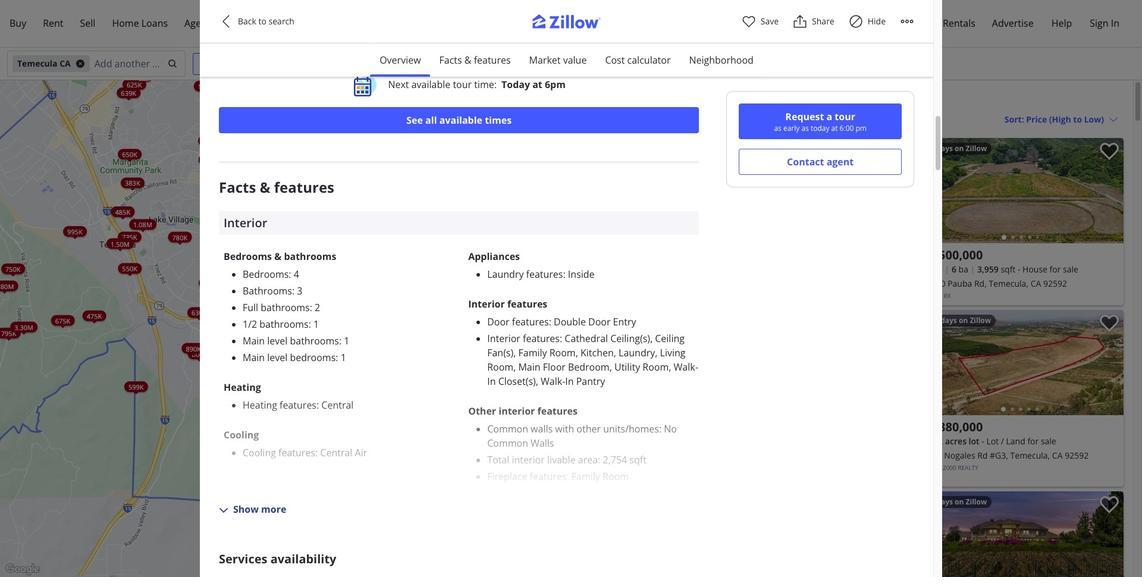 Task type: vqa. For each thing, say whether or not it's contained in the screenshot.


Task type: describe. For each thing, give the bounding box(es) containing it.
neighborhood button
[[680, 43, 763, 77]]

2.25m link
[[339, 156, 366, 167]]

tour with a buyer's agent
[[369, 18, 550, 38]]

: inside cooling cooling features : central air
[[315, 446, 318, 459]]

569k link
[[224, 329, 247, 340]]

interior for interior features :
[[487, 332, 521, 345]]

3d tour link
[[204, 341, 232, 357]]

features inside cooling cooling features : central air
[[278, 446, 315, 459]]

1 horizontal spatial 635k
[[278, 235, 293, 244]]

features inside total interior livable area : 2,754 sqft fireplace features : family room
[[530, 470, 567, 483]]

all
[[425, 114, 437, 127]]

2 level from the top
[[267, 351, 288, 364]]

zillow for 41 days on zillow
[[966, 143, 987, 154]]

590k link
[[270, 240, 293, 251]]

0 vertical spatial heating
[[224, 381, 261, 394]]

closet(s),
[[498, 375, 538, 388]]

1 horizontal spatial 800k link
[[274, 267, 297, 278]]

kitchen,
[[581, 346, 616, 359]]

: inside appliances laundry features : inside
[[563, 268, 566, 281]]

buyer's
[[454, 18, 505, 38]]

remove
[[529, 96, 562, 107]]

0 horizontal spatial room,
[[487, 360, 516, 374]]

1.08m link
[[129, 219, 156, 230]]

0 vertical spatial available
[[412, 78, 451, 91]]

main inside cathedral ceiling(s), ceiling fan(s), family room, kitchen, laundry, living room, main floor bedroom, utility room, walk- in closet(s), walk-in pantry
[[518, 360, 541, 374]]

bedroom,
[[568, 360, 612, 374]]

565k link
[[254, 300, 277, 311]]

los
[[929, 450, 942, 461]]

skip link list tab list
[[370, 43, 763, 77]]

0 horizontal spatial 795k link
[[0, 327, 20, 338]]

tour for 3d tour 800k
[[346, 345, 357, 350]]

ca inside 39100 pauba rd, temecula, ca 92592 realty rx
[[1031, 278, 1041, 289]]

zillow for 80 days on zillow
[[754, 143, 776, 154]]

on for 41
[[955, 143, 964, 154]]

735k
[[122, 232, 137, 241]]

/
[[1001, 436, 1004, 447]]

features inside the heating heating features : central
[[280, 399, 317, 412]]

1 vertical spatial 625k link
[[242, 244, 265, 255]]

tour for today at 6pm
[[453, 78, 472, 91]]

1 vertical spatial 699k link
[[313, 311, 337, 322]]

link down 509k
[[204, 135, 247, 151]]

980k 995k
[[67, 222, 580, 236]]

894k
[[341, 325, 356, 334]]

chevron right image for 490 days on zillow
[[1104, 356, 1118, 370]]

639k for rightmost the 639k link
[[263, 244, 278, 252]]

sqft inside total interior livable area : 2,754 sqft fireplace features : family room
[[630, 453, 647, 466]]

1 vertical spatial bedrooms
[[243, 268, 289, 281]]

sell link
[[72, 10, 104, 37]]

670k link
[[245, 308, 269, 318]]

: down door features : double door entry
[[560, 332, 562, 345]]

6:00
[[840, 123, 854, 133]]

3.10m
[[344, 130, 363, 139]]

1.50m up 509k
[[198, 81, 217, 90]]

interior features
[[468, 297, 548, 310]]

599k link
[[124, 381, 148, 392]]

: left 3
[[292, 284, 295, 297]]

tour for 3d tour
[[218, 342, 230, 347]]

675k
[[55, 316, 70, 325]]

3d for 3d tour
[[212, 342, 217, 347]]

map region
[[0, 45, 847, 577]]

0 vertical spatial with
[[405, 18, 438, 38]]

569k
[[228, 330, 243, 339]]

0 horizontal spatial walk-
[[541, 375, 565, 388]]

: inside the heating heating features : central
[[317, 399, 319, 412]]

650k
[[122, 150, 137, 158]]

nogales
[[944, 450, 976, 461]]

3d inside new 509k 3d tour 540k
[[220, 328, 226, 334]]

41
[[927, 143, 935, 154]]

1.50m link up interior features
[[494, 276, 521, 287]]

save this home image for $5,880,000
[[1100, 315, 1119, 332]]

center
[[653, 96, 680, 107]]

days for 80
[[725, 143, 742, 154]]

3.30m
[[14, 322, 33, 331]]

799k for the bottommost 799k link
[[288, 246, 303, 254]]

3d tour 769k
[[333, 224, 355, 238]]

750k
[[5, 264, 21, 273]]

realty inside 39100 pauba rd, temecula, ca 92592 realty rx
[[922, 292, 942, 300]]

675k link
[[51, 315, 75, 326]]

0 horizontal spatial 635k
[[241, 227, 256, 236]]

report
[[643, 569, 661, 576]]

1.90m
[[272, 175, 291, 184]]

1 horizontal spatial room,
[[550, 346, 578, 359]]

$5,880,000 48.52 acres lot - lot / land for sale
[[922, 419, 1057, 447]]

699k for top 699k "link"
[[310, 249, 325, 258]]

property images, use arrow keys to navigate, image 1 of 21 group
[[706, 138, 912, 243]]

: down livable
[[567, 470, 569, 483]]

0 vertical spatial cooling
[[224, 428, 259, 441]]

a up you
[[441, 18, 450, 38]]

chevron left image for 490 days on zillow
[[923, 356, 937, 370]]

0 horizontal spatial facts & features
[[219, 177, 334, 197]]

property images, use arrow keys to navigate, image 1 of 69 group
[[917, 491, 1124, 577]]

on for 490
[[959, 315, 968, 325]]

cooling cooling features : central air
[[224, 428, 367, 459]]

2.20m link
[[366, 210, 393, 221]]

days for 490
[[941, 315, 957, 325]]

800k inside 3d tour 800k
[[336, 350, 351, 359]]

490 days on zillow
[[927, 315, 991, 325]]

features inside appliances laundry features : inside
[[526, 268, 563, 281]]

facts inside facts & features button
[[439, 54, 462, 67]]

0 vertical spatial 1
[[314, 318, 319, 331]]

383k link
[[121, 177, 144, 188]]

interior for interior features
[[468, 297, 505, 310]]

6
[[952, 264, 957, 275]]

36400 de portola rd, temecula, ca 92592 image
[[706, 138, 912, 243]]

745k
[[288, 130, 304, 139]]

tour for 3d tour 769k
[[344, 224, 355, 229]]

regina
[[573, 48, 603, 61]]

manage rentals
[[905, 17, 976, 30]]

: left double
[[549, 315, 551, 328]]

times
[[485, 114, 512, 127]]

3d tour 800k
[[336, 345, 357, 359]]

699k for bottommost 699k "link"
[[317, 312, 333, 321]]

3d tour
[[212, 342, 230, 347]]

help
[[1052, 17, 1072, 30]]

580k
[[258, 302, 273, 311]]

1 vertical spatial with
[[555, 422, 574, 435]]

630k
[[192, 308, 207, 317]]

save button
[[742, 14, 779, 29]]

0 vertical spatial 799k link
[[294, 127, 317, 138]]

1.50m link up 509k
[[194, 81, 221, 91]]

580k link
[[254, 302, 277, 312]]

chevron left image
[[923, 537, 937, 551]]

save this home image for $9,500,000
[[1100, 143, 1119, 160]]

1 vertical spatial 1
[[344, 334, 350, 347]]

cost calculator
[[605, 54, 671, 67]]

ca inside filters 'element'
[[60, 58, 71, 69]]

625k for the bottommost 625k link
[[246, 245, 261, 254]]

chevron right image for 80 days on zillow
[[892, 184, 906, 198]]

a left map
[[662, 569, 666, 576]]

filters element
[[0, 48, 1142, 80]]

cost
[[605, 54, 625, 67]]

688k
[[205, 154, 221, 163]]

acres
[[945, 436, 967, 447]]

request
[[786, 110, 824, 123]]

home loans link
[[104, 10, 176, 37]]

facts & features button
[[430, 43, 520, 77]]

market value button
[[520, 43, 596, 77]]

680k link
[[252, 318, 276, 329]]

980k link
[[560, 221, 584, 232]]

interior for other
[[499, 404, 535, 418]]

main down '1/2'
[[243, 334, 265, 347]]

$5,880,000
[[922, 419, 983, 435]]

80
[[715, 143, 723, 154]]

new for 615k
[[259, 225, 269, 230]]

property images, use arrow keys to navigate, image 1 of 41 group
[[917, 138, 1124, 246]]

advertisement region
[[219, 571, 699, 577]]

1 horizontal spatial 800k
[[278, 268, 293, 277]]

save
[[761, 15, 779, 27]]

temecula, inside 0 los nogales rd #g3, temecula, ca 92592 remax 2000 realty
[[1011, 450, 1050, 461]]

ceiling(s),
[[611, 332, 653, 345]]

2 door from the left
[[588, 315, 611, 328]]

0 horizontal spatial &
[[260, 177, 270, 197]]

41 days on zillow
[[927, 143, 987, 154]]

1 horizontal spatial walk-
[[674, 360, 698, 374]]

a left private
[[470, 48, 475, 61]]

new 615k
[[247, 225, 269, 239]]

sale inside $5,880,000 48.52 acres lot - lot / land for sale
[[1041, 436, 1057, 447]]

580k 590k
[[258, 241, 289, 311]]

1 1.07m link from the top
[[333, 178, 360, 189]]

realty inside 0 los nogales rd #g3, temecula, ca 92592 remax 2000 realty
[[958, 463, 979, 472]]

value
[[563, 54, 587, 67]]

save this home image for 80 days on zillow
[[889, 143, 908, 160]]

1 1.07m from the top
[[337, 179, 356, 188]]

chevron right image for 41 days on zillow
[[1104, 184, 1118, 198]]

0 horizontal spatial 625k link
[[123, 79, 146, 90]]

0 los nogales rd #g3, temecula, ca 92592 image
[[917, 310, 1124, 415]]

3d for 3d tour 800k
[[339, 345, 345, 350]]

670k
[[249, 309, 265, 318]]

time:
[[474, 78, 497, 91]]

48.52
[[922, 436, 943, 447]]

on for 68
[[955, 497, 964, 507]]

2 inside bedrooms & bathrooms bedrooms : 4 bathrooms : 3 full bathrooms : 2 1/2 bathrooms : 1 main level bathrooms : 1 main level bedrooms : 1
[[315, 301, 320, 314]]

re-
[[640, 96, 653, 107]]

zillow for 68 days on zillow
[[966, 497, 987, 507]]

clear field image
[[166, 59, 176, 68]]

5.88m link
[[492, 78, 520, 88]]

625k for 625k link to the left
[[127, 80, 142, 89]]

1 horizontal spatial -
[[1018, 264, 1021, 275]]

: up 2 units link
[[598, 453, 601, 466]]

1.50m up interior features
[[498, 277, 517, 286]]

agent inside button
[[827, 155, 854, 168]]

1.90m link
[[268, 174, 295, 185]]

2 vertical spatial 1
[[341, 351, 346, 364]]

1.50m up '565k'
[[249, 290, 267, 299]]

1 horizontal spatial 639k link
[[259, 243, 283, 253]]

link up 1.90m
[[252, 146, 280, 162]]

0
[[922, 450, 927, 461]]

next available tour time: today at 6pm
[[388, 78, 566, 91]]

1.19m link
[[312, 324, 339, 334]]

799k for the top 799k link
[[298, 128, 313, 137]]

map
[[667, 569, 679, 576]]

: up 1.19m link
[[310, 301, 312, 314]]

living
[[660, 346, 686, 359]]

hide image
[[849, 14, 863, 29]]

search image
[[168, 59, 177, 68]]

features inside button
[[474, 54, 511, 67]]

homes
[[828, 92, 868, 108]]

2 inside map region
[[597, 470, 601, 479]]

family inside cathedral ceiling(s), ceiling fan(s), family room, kitchen, laundry, living room, main floor bedroom, utility room, walk- in closet(s), walk-in pantry
[[519, 346, 547, 359]]

other interior features
[[468, 404, 578, 418]]

share image
[[793, 14, 807, 29]]

0 vertical spatial chevron down image
[[426, 59, 435, 68]]

1 vertical spatial to
[[404, 48, 413, 61]]

1 horizontal spatial sale
[[1063, 264, 1079, 275]]

39100 pauba rd, temecula, ca 92592 image
[[917, 138, 1124, 243]]

769k
[[333, 229, 349, 238]]



Task type: locate. For each thing, give the bounding box(es) containing it.
room, down living
[[643, 360, 671, 374]]

agent up of
[[509, 18, 550, 38]]

1 horizontal spatial with
[[555, 422, 574, 435]]

link
[[204, 135, 247, 151], [252, 146, 280, 162], [320, 310, 348, 327], [319, 373, 348, 389], [313, 383, 341, 399]]

interior for interior
[[224, 215, 267, 231]]

0 horizontal spatial 2
[[315, 301, 320, 314]]

0 vertical spatial 639k
[[121, 88, 136, 97]]

more image
[[900, 14, 915, 29]]

in left closet(s),
[[487, 375, 496, 388]]

1 vertical spatial common
[[487, 437, 528, 450]]

at inside request a tour as early as today at 6:00 pm
[[832, 123, 838, 133]]

for inside $5,880,000 48.52 acres lot - lot / land for sale
[[1028, 436, 1039, 447]]

zillow logo image
[[524, 14, 619, 35]]

cathedral
[[565, 332, 608, 345]]

days for 41
[[937, 143, 953, 154]]

0 horizontal spatial tour
[[453, 78, 472, 91]]

1 vertical spatial 799k
[[288, 246, 303, 254]]

1 vertical spatial 800k link
[[188, 348, 211, 359]]

sqft right the "2,754"
[[630, 453, 647, 466]]

help link
[[1043, 10, 1081, 37]]

795k for the leftmost 795k link
[[1, 328, 16, 337]]

at left 6:00
[[832, 123, 838, 133]]

to right back
[[259, 15, 267, 27]]

1 vertical spatial walk-
[[541, 375, 565, 388]]

1 left "894k"
[[314, 318, 319, 331]]

new inside new 509k 3d tour 540k
[[222, 120, 231, 125]]

sign
[[1090, 17, 1109, 30]]

buy
[[10, 17, 26, 30]]

chevron down image inside show more 'button'
[[219, 506, 228, 515]]

2
[[315, 301, 320, 314], [597, 470, 601, 479]]

1 vertical spatial 699k
[[317, 312, 333, 321]]

0 horizontal spatial -
[[982, 436, 985, 447]]

tour left time:
[[453, 78, 472, 91]]

0 horizontal spatial 800k link
[[188, 348, 211, 359]]

1 horizontal spatial chevron right image
[[1104, 184, 1118, 198]]

for
[[1050, 264, 1061, 275], [1028, 436, 1039, 447]]

680k
[[256, 319, 272, 328]]

main content containing temecula ca luxury homes
[[696, 80, 1133, 577]]

2 1.07m link from the top
[[333, 219, 365, 235]]

1 horizontal spatial save this home image
[[1100, 496, 1119, 514]]

0 los nogales rd #g3, temecula, ca 92592 remax 2000 realty
[[922, 450, 1089, 472]]

interior features :
[[487, 332, 565, 345]]

heart image
[[742, 14, 756, 29]]

& inside bedrooms & bathrooms bedrooms : 4 bathrooms : 3 full bathrooms : 2 1/2 bathrooms : 1 main level bathrooms : 1 main level bedrooms : 1
[[274, 250, 282, 263]]

1 vertical spatial facts
[[219, 177, 256, 197]]

chevron left image inside property images, use arrow keys to navigate, image 1 of 41 group
[[923, 184, 937, 198]]

save this home button
[[879, 138, 912, 171], [1091, 138, 1124, 171], [1091, 310, 1124, 343], [1091, 491, 1124, 525]]

2 horizontal spatial tour
[[835, 110, 856, 123]]

1 horizontal spatial at
[[832, 123, 838, 133]]

door up cathedral
[[588, 315, 611, 328]]

new for 509k
[[222, 120, 231, 125]]

common up total
[[487, 437, 528, 450]]

639k for top the 639k link
[[121, 88, 136, 97]]

0 vertical spatial -
[[1018, 264, 1021, 275]]

main content
[[696, 80, 1133, 577]]

a left 6:00
[[827, 110, 833, 123]]

as right early
[[802, 123, 809, 133]]

1 vertical spatial save this home image
[[1100, 496, 1119, 514]]

temecula, down 3,959 sqft
[[989, 278, 1029, 289]]

property images, use arrow keys to navigate, image 1 of 5 group
[[917, 310, 1124, 418]]

0 horizontal spatial realty
[[922, 292, 942, 300]]

zillow down 39100 pauba rd, temecula, ca 92592 realty rx
[[970, 315, 991, 325]]

interior for total
[[512, 453, 545, 466]]

0 horizontal spatial 635k link
[[237, 226, 260, 237]]

days right 68
[[937, 497, 953, 507]]

for right house
[[1050, 264, 1061, 275]]

for right land
[[1028, 436, 1039, 447]]

sqft up 39100 pauba rd, temecula, ca 92592 link
[[1001, 264, 1016, 275]]

walk-
[[674, 360, 698, 374], [541, 375, 565, 388]]

family down area
[[572, 470, 600, 483]]

1 vertical spatial temecula
[[708, 92, 764, 108]]

cooling
[[224, 428, 259, 441], [243, 446, 276, 459]]

bedrooms
[[224, 250, 272, 263], [243, 268, 289, 281]]

0 vertical spatial realty
[[922, 292, 942, 300]]

overview button
[[370, 43, 431, 77]]

rd
[[978, 450, 988, 461]]

new inside new 615k
[[259, 225, 269, 230]]

1 down 894k link
[[341, 351, 346, 364]]

temecula for temecula ca
[[17, 58, 57, 69]]

0 vertical spatial temecula,
[[989, 278, 1029, 289]]

- inside $5,880,000 48.52 acres lot - lot / land for sale
[[982, 436, 985, 447]]

common down other interior features
[[487, 422, 528, 435]]

6 ba
[[952, 264, 969, 275]]

main down 569k
[[243, 351, 265, 364]]

common inside no common walls
[[487, 437, 528, 450]]

799k link
[[294, 127, 317, 138], [284, 245, 307, 255]]

1.50m 1.50m
[[249, 277, 517, 299]]

new 509k 3d tour 540k
[[210, 120, 238, 342]]

in inside navigation
[[1111, 17, 1120, 30]]

3.50m link
[[474, 225, 501, 235]]

0 vertical spatial walk-
[[674, 360, 698, 374]]

0 vertical spatial bedrooms
[[224, 250, 272, 263]]

0 horizontal spatial chevron right image
[[892, 184, 906, 198]]

1m
[[456, 122, 466, 131]]

1 as from the left
[[774, 123, 782, 133]]

2.25m
[[343, 157, 362, 166]]

: left 790k
[[317, 399, 319, 412]]

1 vertical spatial 799k link
[[284, 245, 307, 255]]

chevron left image inside property images, use arrow keys to navigate, image 1 of 21 group
[[712, 184, 726, 198]]

temecula, inside 39100 pauba rd, temecula, ca 92592 realty rx
[[989, 278, 1029, 289]]

799k up 4
[[288, 246, 303, 254]]

1 vertical spatial chevron down image
[[1109, 115, 1119, 124]]

2 horizontal spatial &
[[465, 54, 472, 67]]

central left air
[[320, 446, 352, 459]]

chevron down image
[[426, 59, 435, 68], [1109, 115, 1119, 124], [219, 506, 228, 515]]

sale right house
[[1063, 264, 1079, 275]]

total
[[487, 453, 509, 466]]

785k link
[[289, 349, 313, 359]]

fireplace
[[487, 470, 527, 483]]

699k up 1.19m
[[317, 312, 333, 321]]

facts
[[439, 54, 462, 67], [219, 177, 256, 197]]

central inside cooling cooling features : central air
[[320, 446, 352, 459]]

faster time image
[[352, 71, 379, 97]]

: left 1.19m link
[[309, 318, 311, 331]]

1 horizontal spatial as
[[802, 123, 809, 133]]

- right lot
[[982, 436, 985, 447]]

bds
[[929, 264, 943, 275]]

1 vertical spatial 639k
[[263, 244, 278, 252]]

0 vertical spatial 795k
[[292, 226, 307, 235]]

2 chevron right image from the left
[[1104, 184, 1118, 198]]

on right the 80
[[743, 143, 753, 154]]

540k
[[217, 333, 232, 342]]

ca down house
[[1031, 278, 1041, 289]]

chevron right image inside property images, use arrow keys to navigate, image 1 of 69 group
[[1104, 537, 1118, 551]]

2.20m
[[370, 211, 389, 220]]

chevron down image inside main content
[[1109, 115, 1119, 124]]

0 vertical spatial &
[[465, 54, 472, 67]]

interior
[[224, 215, 267, 231], [468, 297, 505, 310], [487, 332, 521, 345]]

tour inside 3d tour 800k
[[346, 345, 357, 350]]

2 chevron right image from the top
[[1104, 537, 1118, 551]]

0 vertical spatial 800k link
[[274, 267, 297, 278]]

0 vertical spatial level
[[267, 334, 288, 347]]

room, up floor at the bottom of page
[[550, 346, 578, 359]]

: down "894k"
[[339, 334, 342, 347]]

central right 845k
[[322, 399, 354, 412]]

zillow for 490 days on zillow
[[970, 315, 991, 325]]

799k link left 3.10m on the top left of page
[[294, 127, 317, 138]]

facts down 688k
[[219, 177, 256, 197]]

heating down 3d tour link
[[224, 381, 261, 394]]

available down take
[[412, 78, 451, 91]]

family inside total interior livable area : 2,754 sqft fireplace features : family room
[[572, 470, 600, 483]]

0 vertical spatial sqft
[[1001, 264, 1016, 275]]

tour for as early as today at 6:00 pm
[[835, 110, 856, 123]]

dr
[[606, 48, 617, 61]]

in right sign
[[1111, 17, 1120, 30]]

1 common from the top
[[487, 422, 528, 435]]

635k link
[[237, 226, 260, 237], [274, 234, 297, 245]]

799k left 3.10m on the top left of page
[[298, 128, 313, 137]]

2 horizontal spatial chevron down image
[[1109, 115, 1119, 124]]

temecula for temecula ca luxury homes
[[708, 92, 764, 108]]

890k link
[[182, 343, 205, 353]]

0 vertical spatial 799k
[[298, 128, 313, 137]]

894k link
[[336, 324, 360, 334]]

3
[[297, 284, 303, 297]]

more
[[261, 503, 286, 516]]

1 horizontal spatial in
[[565, 375, 574, 388]]

0 vertical spatial 795k link
[[287, 225, 311, 235]]

1 horizontal spatial facts & features
[[439, 54, 511, 67]]

tour inside new 509k 3d tour 540k
[[227, 328, 238, 334]]

-
[[1018, 264, 1021, 275], [982, 436, 985, 447]]

1 vertical spatial family
[[572, 470, 600, 483]]

2 vertical spatial interior
[[487, 332, 521, 345]]

1 vertical spatial level
[[267, 351, 288, 364]]

cathedral ceiling(s), ceiling fan(s), family room, kitchen, laundry, living room, main floor bedroom, utility room, walk- in closet(s), walk-in pantry
[[487, 332, 698, 388]]

3d inside 3d tour 800k
[[339, 345, 345, 350]]

link up 3d tour 800k
[[320, 310, 348, 327]]

main navigation
[[0, 0, 1142, 48]]

sale
[[1063, 264, 1079, 275], [1041, 436, 1057, 447]]

1.50m link up '565k'
[[244, 289, 272, 300]]

1.50m down the 1.08m link
[[111, 239, 130, 248]]

92592 inside 0 los nogales rd #g3, temecula, ca 92592 remax 2000 realty
[[1065, 450, 1089, 461]]

back to search
[[238, 15, 294, 27]]

0 vertical spatial agent
[[509, 18, 550, 38]]

facts & features inside facts & features button
[[439, 54, 511, 67]]

1 horizontal spatial 625k
[[246, 245, 261, 254]]

0 horizontal spatial for
[[1028, 436, 1039, 447]]

3d inside 3d tour 769k
[[337, 224, 343, 229]]

0 horizontal spatial in
[[487, 375, 496, 388]]

1.07m link down 2.25m
[[333, 178, 360, 189]]

chevron right image
[[1104, 356, 1118, 370], [1104, 537, 1118, 551]]

realty down nogales
[[958, 463, 979, 472]]

0 vertical spatial new
[[222, 120, 231, 125]]

save this home image for 68 days on zillow
[[1100, 496, 1119, 514]]

realty
[[922, 292, 942, 300], [958, 463, 979, 472]]

: down 790k link
[[315, 446, 318, 459]]

on right 68
[[955, 497, 964, 507]]

lot
[[987, 436, 999, 447]]

temecula left 'remove tag' icon
[[17, 58, 57, 69]]

home loans
[[112, 17, 168, 30]]

639k
[[121, 88, 136, 97], [263, 244, 278, 252]]

to left take
[[404, 48, 413, 61]]

0 los nogales rd #g3, temecula, ca 92592 link
[[922, 449, 1119, 463]]

2 as from the left
[[802, 123, 809, 133]]

1 chevron right image from the top
[[1104, 356, 1118, 370]]

750k link
[[1, 263, 25, 274]]

chevron left image down the 80
[[712, 184, 726, 198]]

facts & features
[[439, 54, 511, 67], [219, 177, 334, 197]]

facts & features up new 615k at top
[[219, 177, 334, 197]]

0 vertical spatial common
[[487, 422, 528, 435]]

0 vertical spatial central
[[322, 399, 354, 412]]

central inside the heating heating features : central
[[322, 399, 354, 412]]

zillow right 41
[[966, 143, 987, 154]]

available inside 'button'
[[440, 114, 483, 127]]

take
[[415, 48, 434, 61]]

interior down closet(s),
[[499, 404, 535, 418]]

ca left luxury
[[767, 92, 782, 108]]

ca left 'remove tag' icon
[[60, 58, 71, 69]]

main up closet(s),
[[518, 360, 541, 374]]

799k link up 4
[[284, 245, 307, 255]]

chevron left image for 41 days on zillow
[[923, 184, 937, 198]]

1/2
[[243, 318, 257, 331]]

1 horizontal spatial to
[[404, 48, 413, 61]]

temecula up results
[[708, 92, 764, 108]]

with up take
[[405, 18, 438, 38]]

back to search link
[[219, 14, 308, 29]]

1 horizontal spatial new
[[259, 225, 269, 230]]

129
[[708, 113, 722, 124]]

1.50m link down 1.08m
[[107, 238, 134, 249]]

chevron left image down 490
[[923, 356, 937, 370]]

599k
[[128, 382, 144, 391]]

agent finder
[[184, 17, 239, 30]]

1 save this home image from the top
[[1100, 143, 1119, 160]]

: left inside
[[563, 268, 566, 281]]

1 horizontal spatial 625k link
[[242, 244, 265, 255]]

2 vertical spatial chevron down image
[[219, 506, 228, 515]]

37028 de portola rd, temecula, ca 92592 image
[[917, 491, 1124, 577]]

4.00m link
[[483, 243, 510, 254]]

129 results
[[708, 113, 752, 124]]

utility
[[615, 360, 640, 374]]

sqft inside main content
[[1001, 264, 1016, 275]]

2 horizontal spatial room,
[[643, 360, 671, 374]]

0 horizontal spatial 800k
[[192, 349, 207, 358]]

1 horizontal spatial for
[[1050, 264, 1061, 275]]

1 horizontal spatial temecula
[[708, 92, 764, 108]]

1.50m link
[[194, 81, 221, 91], [107, 238, 134, 249], [494, 276, 521, 287], [244, 289, 272, 300]]

625k
[[127, 80, 142, 89], [246, 245, 261, 254]]

1 vertical spatial cooling
[[243, 446, 276, 459]]

1.07m link left the 2.20m
[[333, 219, 365, 235]]

0 vertical spatial save this home image
[[1100, 143, 1119, 160]]

tour inside request a tour as early as today at 6:00 pm
[[835, 110, 856, 123]]

interior down laundry at the top of page
[[468, 297, 505, 310]]

ca right #g3,
[[1052, 450, 1063, 461]]

remove boundary
[[529, 96, 605, 107]]

: down 894k link
[[336, 351, 338, 364]]

0 vertical spatial 639k link
[[117, 87, 140, 98]]

chevron right image inside property images, use arrow keys to navigate, image 1 of 21 group
[[892, 184, 906, 198]]

485k
[[115, 207, 130, 216]]

interior inside total interior livable area : 2,754 sqft fireplace features : family room
[[512, 453, 545, 466]]

& inside button
[[465, 54, 472, 67]]

sale up 0 los nogales rd #g3, temecula, ca 92592 link
[[1041, 436, 1057, 447]]

0 vertical spatial sale
[[1063, 264, 1079, 275]]

2,754
[[603, 453, 627, 466]]

0 horizontal spatial to
[[259, 15, 267, 27]]

interior down walls
[[512, 453, 545, 466]]

699k link down 980k 995k
[[305, 248, 329, 259]]

chevron right image inside property images, use arrow keys to navigate, image 1 of 5 group
[[1104, 356, 1118, 370]]

back
[[238, 15, 256, 27]]

0 horizontal spatial agent
[[509, 18, 550, 38]]

0 vertical spatial for
[[1050, 264, 1061, 275]]

1 vertical spatial at
[[832, 123, 838, 133]]

as left early
[[774, 123, 782, 133]]

3,959 sqft
[[978, 264, 1016, 275]]

chevron left image for 80 days on zillow
[[712, 184, 726, 198]]

chevron right image for 68 days on zillow
[[1104, 537, 1118, 551]]

bedrooms down 615k
[[224, 250, 272, 263]]

contact agent
[[787, 155, 854, 168]]

cost calculator button
[[596, 43, 680, 77]]

1 vertical spatial sale
[[1041, 436, 1057, 447]]

on right you
[[456, 48, 467, 61]]

request a tour as early as today at 6:00 pm
[[774, 110, 867, 133]]

family down interior features :
[[519, 346, 547, 359]]

345k
[[566, 229, 582, 238]]

2 1.07m from the top
[[337, 225, 356, 234]]

room,
[[550, 346, 578, 359], [487, 360, 516, 374], [643, 360, 671, 374]]

pm
[[856, 123, 867, 133]]

google image
[[3, 562, 42, 577]]

tour inside 3d tour 769k
[[344, 224, 355, 229]]

345k link
[[562, 228, 586, 239]]

& right you
[[465, 54, 472, 67]]

1 level from the top
[[267, 334, 288, 347]]

2 save this home image from the top
[[1100, 315, 1119, 332]]

facts & features up the next available tour time: today at 6pm
[[439, 54, 511, 67]]

a inside request a tour as early as today at 6:00 pm
[[827, 110, 833, 123]]

0 horizontal spatial at
[[533, 78, 543, 91]]

0 horizontal spatial sale
[[1041, 436, 1057, 447]]

1 vertical spatial for
[[1028, 436, 1039, 447]]

room
[[603, 470, 629, 483]]

: left 4
[[289, 268, 291, 281]]

days right the 80
[[725, 143, 742, 154]]

0 horizontal spatial 639k link
[[117, 87, 140, 98]]

save this home image
[[889, 143, 908, 160], [1100, 496, 1119, 514]]

on for 80
[[743, 143, 753, 154]]

days for 68
[[937, 497, 953, 507]]

0 horizontal spatial 625k
[[127, 80, 142, 89]]

1 horizontal spatial realty
[[958, 463, 979, 472]]

temecula inside filters 'element'
[[17, 58, 57, 69]]

central for central air
[[320, 446, 352, 459]]

2 common from the top
[[487, 437, 528, 450]]

agent finder link
[[176, 10, 248, 37]]

640k link
[[250, 107, 273, 118]]

795k for top 795k link
[[292, 226, 307, 235]]

485k link
[[111, 206, 135, 217]]

we'll find a local expert to take you on a private tour of 33068 regina dr .
[[299, 48, 619, 61]]

3d for 3d tour 769k
[[337, 224, 343, 229]]

3.10m link
[[340, 129, 367, 140]]

interior up fan(s),
[[487, 332, 521, 345]]

1 horizontal spatial tour
[[511, 48, 530, 61]]

available right the all
[[440, 114, 483, 127]]

overview
[[380, 54, 421, 67]]

tour left of
[[511, 48, 530, 61]]

units
[[603, 470, 618, 479]]

1 chevron right image from the left
[[892, 184, 906, 198]]

chevron left image
[[219, 14, 233, 29], [712, 184, 726, 198], [923, 184, 937, 198], [923, 356, 937, 370]]

1 vertical spatial &
[[260, 177, 270, 197]]

2 left units
[[597, 470, 601, 479]]

close image
[[610, 98, 618, 106]]

1 door from the left
[[487, 315, 510, 328]]

1 horizontal spatial agent
[[827, 155, 854, 168]]

1 horizontal spatial &
[[274, 250, 282, 263]]

2 horizontal spatial in
[[1111, 17, 1120, 30]]

chevron left image left back
[[219, 14, 233, 29]]

0 vertical spatial 699k link
[[305, 248, 329, 259]]

remove tag image
[[75, 59, 85, 68]]

link down bedrooms
[[319, 373, 348, 389]]

1 vertical spatial save this home image
[[1100, 315, 1119, 332]]

remax
[[922, 463, 941, 472]]

1 horizontal spatial 635k link
[[274, 234, 297, 245]]

at left 6pm
[[533, 78, 543, 91]]

main
[[243, 334, 265, 347], [243, 351, 265, 364], [518, 360, 541, 374]]

chevron right image inside property images, use arrow keys to navigate, image 1 of 41 group
[[1104, 184, 1118, 198]]

1.80m link
[[247, 287, 274, 298]]

land
[[1006, 436, 1026, 447]]

: left no at right
[[659, 422, 662, 435]]

central
[[322, 399, 354, 412], [320, 446, 352, 459]]

1 vertical spatial heating
[[243, 399, 277, 412]]

calculator
[[627, 54, 671, 67]]

800k link
[[274, 267, 297, 278], [188, 348, 211, 359]]

chevron right image
[[892, 184, 906, 198], [1104, 184, 1118, 198]]

1 vertical spatial 625k
[[246, 245, 261, 254]]

days right 490
[[941, 315, 957, 325]]

report a map error
[[643, 569, 693, 576]]

on right 490
[[959, 315, 968, 325]]

1 vertical spatial -
[[982, 436, 985, 447]]

795k link
[[287, 225, 311, 235], [0, 327, 20, 338]]

link up 790k
[[313, 383, 341, 399]]

0 horizontal spatial with
[[405, 18, 438, 38]]

agent down 6:00
[[827, 155, 854, 168]]

central for central
[[322, 399, 354, 412]]

0 vertical spatial save this home image
[[889, 143, 908, 160]]

4.00m
[[487, 244, 506, 253]]

0 vertical spatial at
[[533, 78, 543, 91]]

save this home image
[[1100, 143, 1119, 160], [1100, 315, 1119, 332]]

door down interior features
[[487, 315, 510, 328]]

92592 inside 39100 pauba rd, temecula, ca 92592 realty rx
[[1044, 278, 1067, 289]]

temecula, down land
[[1011, 450, 1050, 461]]

ca inside 0 los nogales rd #g3, temecula, ca 92592 remax 2000 realty
[[1052, 450, 1063, 461]]

today
[[811, 123, 830, 133]]

a right find
[[342, 48, 347, 61]]

1 vertical spatial 639k link
[[259, 243, 283, 253]]

show
[[233, 503, 259, 516]]



